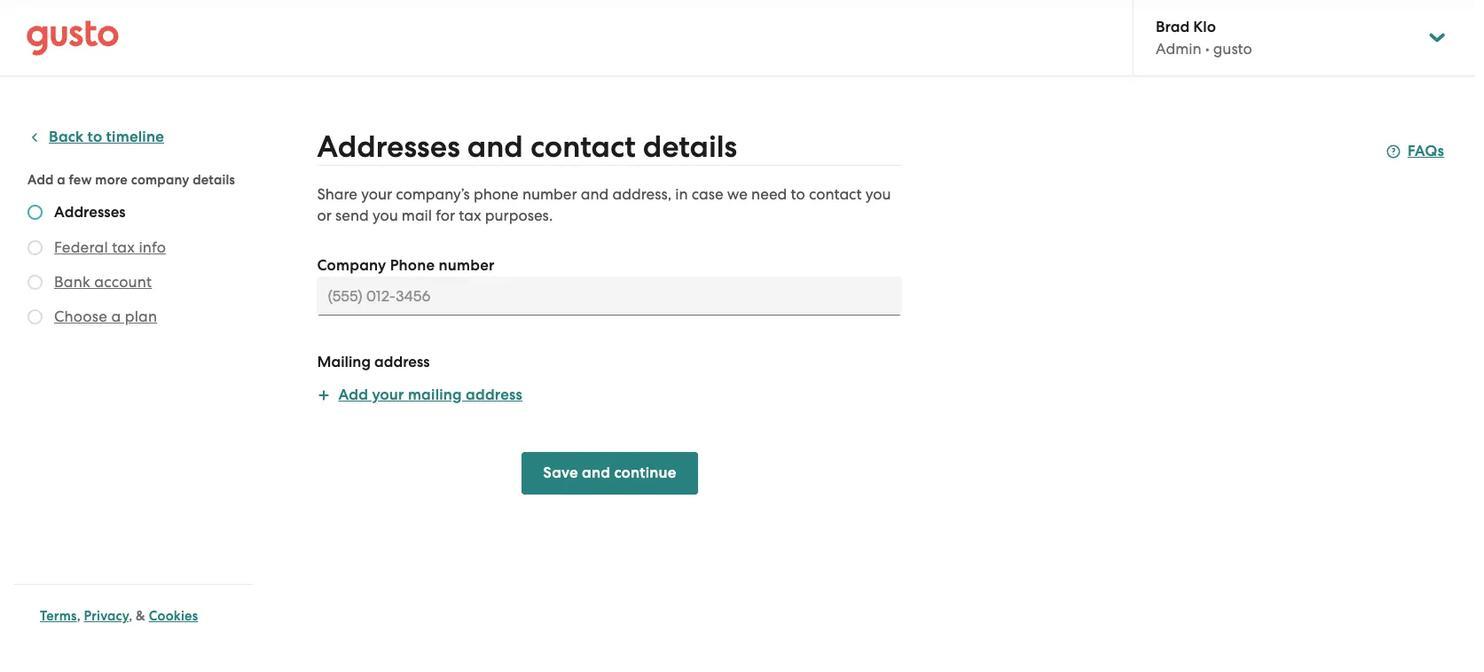 Task type: vqa. For each thing, say whether or not it's contained in the screenshot.
the top PLANNING
no



Task type: describe. For each thing, give the bounding box(es) containing it.
to inside button
[[87, 128, 102, 146]]

cookies button
[[149, 606, 198, 627]]

bank account button
[[54, 271, 152, 293]]

tax inside share your company's phone number and address, in case we need to contact you or send you mail for tax purposes.
[[459, 207, 481, 224]]

plan
[[125, 308, 157, 326]]

company
[[131, 172, 189, 188]]

add for add a few more company details
[[28, 172, 54, 188]]

0 horizontal spatial details
[[193, 172, 235, 188]]

share your company's phone number and address, in case we need to contact you or send you mail for tax purposes.
[[317, 185, 891, 224]]

save and continue
[[543, 464, 677, 483]]

mailing address
[[317, 353, 430, 372]]

company's
[[396, 185, 470, 203]]

for
[[436, 207, 455, 224]]

federal tax info button
[[54, 237, 166, 258]]

choose
[[54, 308, 107, 326]]

case
[[692, 185, 724, 203]]

save
[[543, 464, 578, 483]]

back to timeline button
[[28, 127, 164, 148]]

timeline
[[106, 128, 164, 146]]

tax inside button
[[112, 239, 135, 256]]

0 vertical spatial details
[[643, 129, 737, 165]]

need
[[752, 185, 787, 203]]

federal tax info
[[54, 239, 166, 256]]

company
[[317, 256, 386, 275]]

and for addresses
[[467, 129, 523, 165]]

0 horizontal spatial contact
[[530, 129, 636, 165]]

check image for bank
[[28, 275, 43, 290]]

addresses and contact details
[[317, 129, 737, 165]]

address,
[[613, 185, 672, 203]]

terms
[[40, 609, 77, 625]]

continue
[[614, 464, 677, 483]]

account
[[94, 273, 152, 291]]

privacy link
[[84, 609, 129, 625]]

your for share
[[361, 185, 392, 203]]

or
[[317, 207, 332, 224]]

mailing
[[317, 353, 371, 372]]

info
[[139, 239, 166, 256]]

add for add your mailing address
[[338, 386, 368, 405]]

choose a plan
[[54, 308, 157, 326]]

a for add
[[57, 172, 66, 188]]

1 vertical spatial you
[[373, 207, 398, 224]]

add your mailing address
[[338, 386, 523, 405]]

to inside share your company's phone number and address, in case we need to contact you or send you mail for tax purposes.
[[791, 185, 805, 203]]

faqs button
[[1387, 141, 1445, 162]]

federal
[[54, 239, 108, 256]]

send
[[335, 207, 369, 224]]

we
[[727, 185, 748, 203]]

2 , from the left
[[129, 609, 133, 625]]

mailing
[[408, 386, 462, 405]]

&
[[136, 609, 146, 625]]

privacy
[[84, 609, 129, 625]]

home image
[[27, 20, 119, 55]]



Task type: locate. For each thing, give the bounding box(es) containing it.
brad
[[1156, 18, 1190, 36]]

your inside share your company's phone number and address, in case we need to contact you or send you mail for tax purposes.
[[361, 185, 392, 203]]

tax
[[459, 207, 481, 224], [112, 239, 135, 256]]

tax right for
[[459, 207, 481, 224]]

add down mailing
[[338, 386, 368, 405]]

1 vertical spatial details
[[193, 172, 235, 188]]

details right company
[[193, 172, 235, 188]]

1 horizontal spatial tax
[[459, 207, 481, 224]]

1 horizontal spatial a
[[111, 308, 121, 326]]

0 horizontal spatial number
[[439, 256, 495, 275]]

1 check image from the top
[[28, 205, 43, 220]]

brad klo admin • gusto
[[1156, 18, 1253, 58]]

contact
[[530, 129, 636, 165], [809, 185, 862, 203]]

1 vertical spatial number
[[439, 256, 495, 275]]

a left few on the top of page
[[57, 172, 66, 188]]

1 vertical spatial contact
[[809, 185, 862, 203]]

, left &
[[129, 609, 133, 625]]

faqs
[[1408, 142, 1445, 161]]

1 vertical spatial to
[[791, 185, 805, 203]]

number right phone
[[439, 256, 495, 275]]

and left address,
[[581, 185, 609, 203]]

contact inside share your company's phone number and address, in case we need to contact you or send you mail for tax purposes.
[[809, 185, 862, 203]]

Company Phone number telephone field
[[317, 277, 903, 316]]

purposes.
[[485, 207, 553, 224]]

contact up share your company's phone number and address, in case we need to contact you or send you mail for tax purposes.
[[530, 129, 636, 165]]

to right need
[[791, 185, 805, 203]]

1 vertical spatial your
[[372, 386, 404, 405]]

2 vertical spatial and
[[582, 464, 611, 483]]

,
[[77, 609, 81, 625], [129, 609, 133, 625]]

add
[[28, 172, 54, 188], [338, 386, 368, 405]]

terms , privacy , & cookies
[[40, 609, 198, 625]]

1 check image from the top
[[28, 275, 43, 290]]

0 vertical spatial your
[[361, 185, 392, 203]]

add left few on the top of page
[[28, 172, 54, 188]]

add a few more company details
[[28, 172, 235, 188]]

to
[[87, 128, 102, 146], [791, 185, 805, 203]]

terms link
[[40, 609, 77, 625]]

0 vertical spatial and
[[467, 129, 523, 165]]

cookies
[[149, 609, 198, 625]]

address right mailing
[[466, 386, 523, 405]]

check image for choose
[[28, 310, 43, 325]]

0 vertical spatial to
[[87, 128, 102, 146]]

0 vertical spatial a
[[57, 172, 66, 188]]

1 horizontal spatial ,
[[129, 609, 133, 625]]

1 vertical spatial addresses
[[54, 203, 126, 222]]

0 horizontal spatial tax
[[112, 239, 135, 256]]

check image
[[28, 205, 43, 220], [28, 240, 43, 256]]

bank account
[[54, 273, 152, 291]]

0 vertical spatial check image
[[28, 205, 43, 220]]

0 horizontal spatial a
[[57, 172, 66, 188]]

addresses up company's
[[317, 129, 460, 165]]

2 check image from the top
[[28, 310, 43, 325]]

1 horizontal spatial number
[[522, 185, 577, 203]]

check image left choose
[[28, 310, 43, 325]]

0 horizontal spatial add
[[28, 172, 54, 188]]

check image left bank at top left
[[28, 275, 43, 290]]

0 vertical spatial you
[[866, 185, 891, 203]]

addresses list
[[28, 203, 246, 331]]

addresses down few on the top of page
[[54, 203, 126, 222]]

1 vertical spatial check image
[[28, 310, 43, 325]]

address
[[374, 353, 430, 372], [466, 386, 523, 405]]

0 horizontal spatial addresses
[[54, 203, 126, 222]]

0 vertical spatial check image
[[28, 275, 43, 290]]

addresses for addresses
[[54, 203, 126, 222]]

1 vertical spatial and
[[581, 185, 609, 203]]

to right back
[[87, 128, 102, 146]]

0 horizontal spatial ,
[[77, 609, 81, 625]]

2 check image from the top
[[28, 240, 43, 256]]

1 horizontal spatial details
[[643, 129, 737, 165]]

0 horizontal spatial you
[[373, 207, 398, 224]]

1 , from the left
[[77, 609, 81, 625]]

and for save
[[582, 464, 611, 483]]

save and continue button
[[522, 452, 698, 495]]

choose a plan button
[[54, 306, 157, 327]]

your for add
[[372, 386, 404, 405]]

•
[[1206, 40, 1210, 58]]

number up "purposes."
[[522, 185, 577, 203]]

company phone number
[[317, 256, 495, 275]]

1 vertical spatial address
[[466, 386, 523, 405]]

1 horizontal spatial address
[[466, 386, 523, 405]]

0 vertical spatial add
[[28, 172, 54, 188]]

a
[[57, 172, 66, 188], [111, 308, 121, 326]]

tax left info
[[112, 239, 135, 256]]

addresses
[[317, 129, 460, 165], [54, 203, 126, 222]]

0 vertical spatial addresses
[[317, 129, 460, 165]]

, left privacy link
[[77, 609, 81, 625]]

a for choose
[[111, 308, 121, 326]]

1 horizontal spatial add
[[338, 386, 368, 405]]

0 vertical spatial tax
[[459, 207, 481, 224]]

1 horizontal spatial to
[[791, 185, 805, 203]]

you
[[866, 185, 891, 203], [373, 207, 398, 224]]

details up in at top left
[[643, 129, 737, 165]]

0 horizontal spatial to
[[87, 128, 102, 146]]

admin
[[1156, 40, 1202, 58]]

phone
[[474, 185, 519, 203]]

contact right need
[[809, 185, 862, 203]]

and right save
[[582, 464, 611, 483]]

addresses inside "list"
[[54, 203, 126, 222]]

your down mailing address
[[372, 386, 404, 405]]

klo
[[1194, 18, 1216, 36]]

address up add your mailing address
[[374, 353, 430, 372]]

your
[[361, 185, 392, 203], [372, 386, 404, 405]]

number
[[522, 185, 577, 203], [439, 256, 495, 275]]

and inside share your company's phone number and address, in case we need to contact you or send you mail for tax purposes.
[[581, 185, 609, 203]]

addresses for addresses and contact details
[[317, 129, 460, 165]]

share
[[317, 185, 358, 203]]

more
[[95, 172, 128, 188]]

mail
[[402, 207, 432, 224]]

1 vertical spatial check image
[[28, 240, 43, 256]]

1 vertical spatial tax
[[112, 239, 135, 256]]

1 vertical spatial a
[[111, 308, 121, 326]]

1 vertical spatial add
[[338, 386, 368, 405]]

check image
[[28, 275, 43, 290], [28, 310, 43, 325]]

0 vertical spatial address
[[374, 353, 430, 372]]

number inside share your company's phone number and address, in case we need to contact you or send you mail for tax purposes.
[[522, 185, 577, 203]]

gusto
[[1214, 40, 1253, 58]]

1 horizontal spatial contact
[[809, 185, 862, 203]]

few
[[69, 172, 92, 188]]

and up phone
[[467, 129, 523, 165]]

a left plan
[[111, 308, 121, 326]]

0 vertical spatial number
[[522, 185, 577, 203]]

1 horizontal spatial addresses
[[317, 129, 460, 165]]

0 horizontal spatial address
[[374, 353, 430, 372]]

your up send
[[361, 185, 392, 203]]

back
[[49, 128, 84, 146]]

1 horizontal spatial you
[[866, 185, 891, 203]]

phone
[[390, 256, 435, 275]]

details
[[643, 129, 737, 165], [193, 172, 235, 188]]

bank
[[54, 273, 90, 291]]

back to timeline
[[49, 128, 164, 146]]

and
[[467, 129, 523, 165], [581, 185, 609, 203], [582, 464, 611, 483]]

in
[[675, 185, 688, 203]]

0 vertical spatial contact
[[530, 129, 636, 165]]

a inside choose a plan button
[[111, 308, 121, 326]]

and inside button
[[582, 464, 611, 483]]



